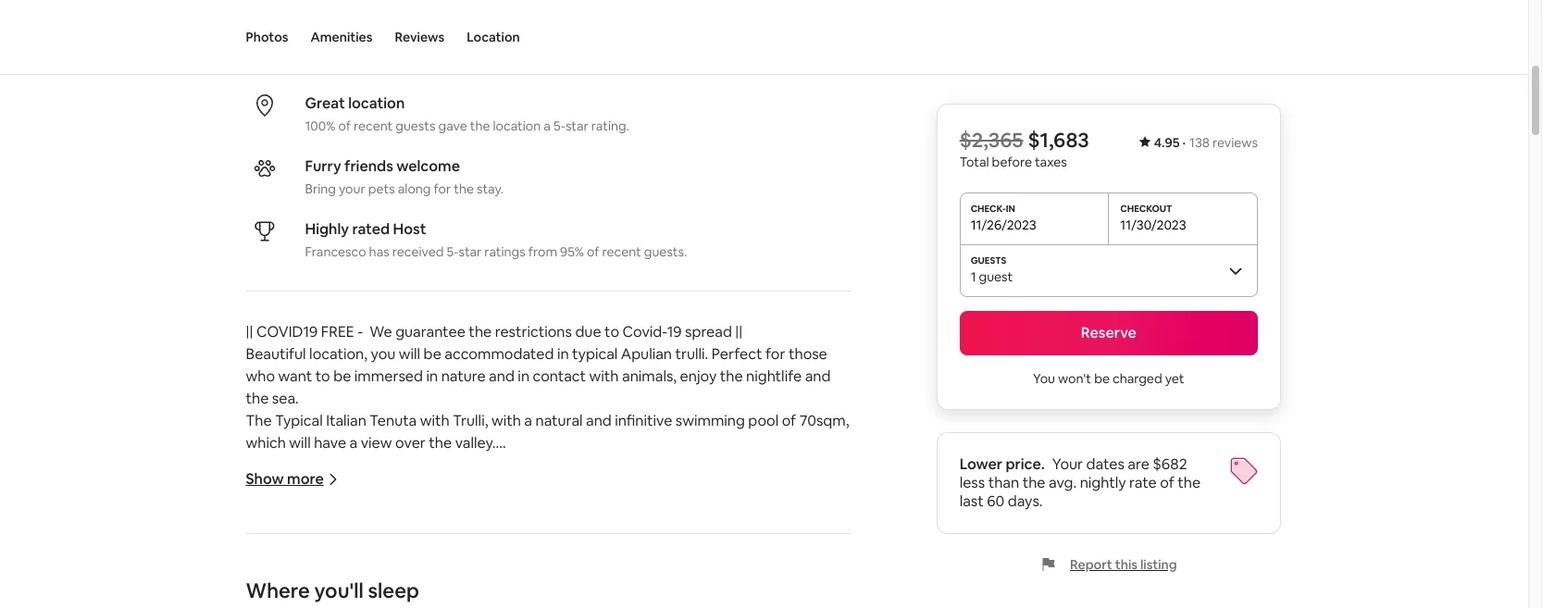Task type: describe. For each thing, give the bounding box(es) containing it.
than
[[989, 473, 1020, 493]]

welcome inside furry friends welcome bring your pets along for the stay.
[[397, 157, 460, 176]]

95%
[[560, 244, 584, 260]]

total
[[960, 154, 990, 170]]

and right the natural on the bottom left
[[586, 411, 612, 431]]

bring
[[305, 181, 336, 197]]

where you'll sleep
[[246, 578, 419, 604]]

has
[[369, 244, 390, 260]]

offer
[[380, 545, 413, 564]]

trulli.
[[675, 345, 709, 364]]

perfect
[[712, 345, 763, 364]]

are
[[1129, 455, 1150, 474]]

independent
[[246, 567, 334, 586]]

reserve button
[[960, 311, 1259, 356]]

a down "italian" on the left bottom
[[350, 434, 358, 453]]

allows
[[447, 522, 488, 542]]

the down who
[[246, 389, 269, 409]]

days.
[[1009, 492, 1044, 511]]

destination:
[[510, 545, 591, 564]]

those
[[789, 345, 828, 364]]

you for a
[[416, 545, 441, 564]]

consisting
[[637, 545, 709, 564]]

report this listing button
[[1041, 556, 1178, 573]]

10
[[328, 21, 343, 40]]

guests.
[[644, 244, 687, 260]]

· left 10
[[322, 21, 325, 40]]

1 guest
[[971, 269, 1014, 285]]

4.95
[[1155, 134, 1181, 151]]

want
[[278, 367, 312, 386]]

highly rated host francesco has received 5-star ratings from 95% of recent guests.
[[305, 220, 687, 260]]

you
[[1034, 370, 1056, 387]]

for inside furry friends welcome bring your pets along for the stay.
[[434, 181, 451, 197]]

for inside || covid19 free -  we guarantee the restrictions due to covid-19 spread || beautiful location, you will be accommodated in typical apulian trulli. perfect for those who want to be immersed in nature and in contact with animals, enjoy the nightlife and the sea. the typical italian tenuta with trulli, with a natural and infinitive swimming pool of 70sqm, which will have a view over the valley.
[[766, 345, 786, 364]]

friends
[[344, 157, 393, 176]]

the up the perfect
[[492, 522, 515, 542]]

5- inside great location 100% of recent guests gave the location a 5-star rating.
[[554, 118, 566, 134]]

animals,
[[622, 367, 677, 386]]

16+
[[246, 21, 269, 40]]

amenities button
[[311, 0, 373, 74]]

furry
[[305, 157, 341, 176]]

in left three
[[712, 545, 724, 564]]

0 horizontal spatial will
[[289, 434, 311, 453]]

2 horizontal spatial will
[[399, 345, 420, 364]]

typical inside || covid19 free -  we guarantee the restrictions due to covid-19 spread || beautiful location, you will be accommodated in typical apulian trulli. perfect for those who want to be immersed in nature and in contact with animals, enjoy the nightlife and the sea. the typical italian tenuta with trulli, with a natural and infinitive swimming pool of 70sqm, which will have a view over the valley.
[[572, 345, 618, 364]]

which
[[246, 434, 286, 453]]

the down completely
[[547, 589, 570, 608]]

complete
[[518, 522, 584, 542]]

avg.
[[1050, 473, 1077, 493]]

report this listing
[[1071, 556, 1178, 573]]

rate
[[1130, 473, 1158, 493]]

reviews
[[395, 29, 445, 45]]

furry friends welcome bring your pets along for the stay.
[[305, 157, 504, 197]]

price.
[[1006, 455, 1046, 474]]

gave
[[438, 118, 467, 134]]

the up the murgia
[[729, 567, 752, 586]]

guests inside || the apartments disposition allows the complete isolation between guests || for your holiday we offer you a perfect destination: a villa. consisting in three independent houses and possibly adjoining, completely built in stone in the early '800. four cones of the typical apulian trulli frame the beautiful view of the murgia .
[[711, 522, 757, 542]]

1 vertical spatial location
[[493, 118, 541, 134]]

11/26/2023
[[971, 217, 1037, 233]]

0 horizontal spatial with
[[420, 411, 450, 431]]

bedrooms
[[347, 21, 417, 40]]

be right won't in the bottom right of the page
[[1095, 370, 1111, 387]]

photos button
[[246, 0, 288, 74]]

trulli
[[470, 589, 500, 608]]

photos
[[246, 29, 288, 45]]

built
[[624, 567, 654, 586]]

the inside || covid19 free -  we guarantee the restrictions due to covid-19 spread || beautiful location, you will be accommodated in typical apulian trulli. perfect for those who want to be immersed in nature and in contact with animals, enjoy the nightlife and the sea. the typical italian tenuta with trulli, with a natural and infinitive swimming pool of 70sqm, which will have a view over the valley.
[[246, 411, 272, 431]]

of down stone
[[672, 589, 686, 608]]

lower
[[960, 455, 1003, 474]]

villa.
[[605, 545, 634, 564]]

|| the apartments disposition allows the complete isolation between guests || for your holiday we offer you a perfect destination: a villa. consisting in three independent houses and possibly adjoining, completely built in stone in the early '800. four cones of the typical apulian trulli frame the beautiful view of the murgia .
[[246, 522, 828, 608]]

spread
[[685, 322, 732, 342]]

listing
[[1141, 556, 1178, 573]]

show
[[246, 470, 284, 489]]

nature
[[441, 367, 486, 386]]

nightly
[[1081, 473, 1127, 493]]

the down 'perfect'
[[720, 367, 743, 386]]

rating.
[[592, 118, 630, 134]]

host
[[393, 220, 426, 239]]

be down guarantee
[[424, 345, 441, 364]]

your dates are $682 less than the avg. nightly rate of the last 60 days.
[[960, 455, 1201, 511]]

from
[[528, 244, 557, 260]]

sleep
[[368, 578, 419, 604]]

0 vertical spatial location
[[348, 94, 405, 113]]

|| up three
[[760, 522, 767, 542]]

completely
[[544, 567, 621, 586]]

star inside great location 100% of recent guests gave the location a 5-star rating.
[[566, 118, 589, 134]]

the inside great location 100% of recent guests gave the location a 5-star rating.
[[470, 118, 490, 134]]

2 horizontal spatial to
[[605, 322, 619, 342]]

possibly
[[417, 567, 472, 586]]

1 vertical spatial to
[[315, 367, 330, 386]]

early
[[756, 567, 789, 586]]

4.5
[[486, 21, 507, 40]]

in left nature
[[426, 367, 438, 386]]

of inside highly rated host francesco has received 5-star ratings from 95% of recent guests.
[[587, 244, 600, 260]]

you for will
[[371, 345, 396, 364]]

138
[[1190, 134, 1211, 151]]

recent inside highly rated host francesco has received 5-star ratings from 95% of recent guests.
[[602, 244, 641, 260]]

you won't be charged yet
[[1034, 370, 1185, 387]]

the right rate
[[1178, 473, 1201, 493]]

and down accommodated at the bottom of the page
[[489, 367, 515, 386]]

yet
[[1166, 370, 1185, 387]]

location,
[[309, 345, 368, 364]]

adjoining,
[[475, 567, 541, 586]]

the inside furry friends welcome bring your pets along for the stay.
[[454, 181, 474, 197]]

nightlife
[[746, 367, 802, 386]]

three
[[727, 545, 764, 564]]

in up contact
[[557, 345, 569, 364]]

16+ guests · 10 bedrooms · 11 beds · 4.5 baths
[[246, 21, 548, 40]]

between
[[647, 522, 708, 542]]

2 horizontal spatial with
[[589, 367, 619, 386]]

semeraro family will be pleased to welcome you.
[[246, 456, 574, 475]]

isolation
[[587, 522, 644, 542]]



Task type: vqa. For each thing, say whether or not it's contained in the screenshot.
the pike in Photoshoot In Pike Place Market From $59 / Person
no



Task type: locate. For each thing, give the bounding box(es) containing it.
1 vertical spatial typical
[[367, 589, 413, 608]]

0 vertical spatial the
[[246, 411, 272, 431]]

of right pool
[[782, 411, 796, 431]]

view inside || the apartments disposition allows the complete isolation between guests || for your holiday we offer you a perfect destination: a villa. consisting in three independent houses and possibly adjoining, completely built in stone in the early '800. four cones of the typical apulian trulli frame the beautiful view of the murgia .
[[638, 589, 669, 608]]

2 vertical spatial to
[[462, 456, 477, 475]]

·
[[322, 21, 325, 40], [420, 21, 424, 40], [480, 21, 483, 40], [1183, 134, 1187, 151]]

1 guest button
[[960, 244, 1259, 296]]

1 vertical spatial welcome
[[480, 456, 542, 475]]

1 horizontal spatial for
[[766, 345, 786, 364]]

1 horizontal spatial guests
[[396, 118, 436, 134]]

view down built
[[638, 589, 669, 608]]

your inside || the apartments disposition allows the complete isolation between guests || for your holiday we offer you a perfect destination: a villa. consisting in three independent houses and possibly adjoining, completely built in stone in the early '800. four cones of the typical apulian trulli frame the beautiful view of the murgia .
[[271, 545, 301, 564]]

welcome up along
[[397, 157, 460, 176]]

the up pleased
[[429, 434, 452, 453]]

your down friends
[[339, 181, 365, 197]]

5- inside highly rated host francesco has received 5-star ratings from 95% of recent guests.
[[447, 244, 459, 260]]

0 horizontal spatial recent
[[354, 118, 393, 134]]

star left ratings
[[459, 244, 482, 260]]

a inside great location 100% of recent guests gave the location a 5-star rating.
[[544, 118, 551, 134]]

$682
[[1154, 455, 1188, 474]]

the inside || the apartments disposition allows the complete isolation between guests || for your holiday we offer you a perfect destination: a villa. consisting in three independent houses and possibly adjoining, completely built in stone in the early '800. four cones of the typical apulian trulli frame the beautiful view of the murgia .
[[256, 522, 282, 542]]

will down typical
[[289, 434, 311, 453]]

0 vertical spatial your
[[339, 181, 365, 197]]

||
[[246, 322, 253, 342], [736, 322, 743, 342], [246, 522, 253, 542], [760, 522, 767, 542]]

to down location,
[[315, 367, 330, 386]]

location
[[467, 29, 520, 45]]

your up independent
[[271, 545, 301, 564]]

and inside || the apartments disposition allows the complete isolation between guests || for your holiday we offer you a perfect destination: a villa. consisting in three independent houses and possibly adjoining, completely built in stone in the early '800. four cones of the typical apulian trulli frame the beautiful view of the murgia .
[[388, 567, 414, 586]]

due
[[575, 322, 601, 342]]

0 vertical spatial you
[[371, 345, 396, 364]]

a up possibly
[[444, 545, 452, 564]]

0 vertical spatial welcome
[[397, 157, 460, 176]]

in right stone
[[714, 567, 726, 586]]

a left rating.
[[544, 118, 551, 134]]

of right cones
[[323, 589, 338, 608]]

5- left rating.
[[554, 118, 566, 134]]

1 horizontal spatial star
[[566, 118, 589, 134]]

have
[[314, 434, 346, 453]]

star left rating.
[[566, 118, 589, 134]]

holiday
[[305, 545, 353, 564]]

sea.
[[272, 389, 299, 409]]

you.
[[546, 456, 574, 475]]

restrictions
[[495, 322, 572, 342]]

valley.
[[455, 434, 496, 453]]

will up 'immersed'
[[399, 345, 420, 364]]

view inside || covid19 free -  we guarantee the restrictions due to covid-19 spread || beautiful location, you will be accommodated in typical apulian trulli. perfect for those who want to be immersed in nature and in contact with animals, enjoy the nightlife and the sea. the typical italian tenuta with trulli, with a natural and infinitive swimming pool of 70sqm, which will have a view over the valley.
[[361, 434, 392, 453]]

for right along
[[434, 181, 451, 197]]

of right 95%
[[587, 244, 600, 260]]

baths
[[510, 21, 548, 40]]

a left the villa.
[[594, 545, 602, 564]]

guests left gave on the left of the page
[[396, 118, 436, 134]]

frame
[[503, 589, 544, 608]]

1 vertical spatial for
[[766, 345, 786, 364]]

murgia
[[716, 589, 762, 608]]

star inside highly rated host francesco has received 5-star ratings from 95% of recent guests.
[[459, 244, 482, 260]]

with
[[589, 367, 619, 386], [420, 411, 450, 431], [492, 411, 521, 431]]

· left 11
[[420, 21, 424, 40]]

· left 4.5
[[480, 21, 483, 40]]

less
[[960, 473, 986, 493]]

great
[[305, 94, 345, 113]]

recent up friends
[[354, 118, 393, 134]]

0 horizontal spatial for
[[434, 181, 451, 197]]

with right trulli,
[[492, 411, 521, 431]]

swimming
[[676, 411, 745, 431]]

1 horizontal spatial apulian
[[621, 345, 672, 364]]

5- right received
[[447, 244, 459, 260]]

pleased
[[405, 456, 459, 475]]

location right gave on the left of the page
[[493, 118, 541, 134]]

the down stone
[[690, 589, 713, 608]]

report
[[1071, 556, 1113, 573]]

dates
[[1087, 455, 1125, 474]]

the left "avg."
[[1023, 473, 1046, 493]]

you inside || covid19 free -  we guarantee the restrictions due to covid-19 spread || beautiful location, you will be accommodated in typical apulian trulli. perfect for those who want to be immersed in nature and in contact with animals, enjoy the nightlife and the sea. the typical italian tenuta with trulli, with a natural and infinitive swimming pool of 70sqm, which will have a view over the valley.
[[371, 345, 396, 364]]

recent inside great location 100% of recent guests gave the location a 5-star rating.
[[354, 118, 393, 134]]

guests inside great location 100% of recent guests gave the location a 5-star rating.
[[396, 118, 436, 134]]

over
[[395, 434, 426, 453]]

and down offer
[[388, 567, 414, 586]]

beautiful
[[246, 345, 306, 364]]

lower price.
[[960, 455, 1046, 474]]

0 vertical spatial for
[[434, 181, 451, 197]]

1 vertical spatial the
[[256, 522, 282, 542]]

perfect
[[455, 545, 507, 564]]

$1,683
[[1029, 127, 1090, 153]]

the up which
[[246, 411, 272, 431]]

1 vertical spatial star
[[459, 244, 482, 260]]

stay.
[[477, 181, 504, 197]]

0 horizontal spatial to
[[315, 367, 330, 386]]

4.95 · 138 reviews
[[1155, 134, 1259, 151]]

you inside || the apartments disposition allows the complete isolation between guests || for your holiday we offer you a perfect destination: a villa. consisting in three independent houses and possibly adjoining, completely built in stone in the early '800. four cones of the typical apulian trulli frame the beautiful view of the murgia .
[[416, 545, 441, 564]]

welcome down valley.
[[480, 456, 542, 475]]

beautiful
[[574, 589, 634, 608]]

guest
[[980, 269, 1014, 285]]

will right family on the left bottom of page
[[360, 456, 381, 475]]

|| up for
[[246, 522, 253, 542]]

location right great
[[348, 94, 405, 113]]

a
[[544, 118, 551, 134], [524, 411, 532, 431], [350, 434, 358, 453], [444, 545, 452, 564], [594, 545, 602, 564]]

pool
[[748, 411, 779, 431]]

apulian inside || covid19 free -  we guarantee the restrictions due to covid-19 spread || beautiful location, you will be accommodated in typical apulian trulli. perfect for those who want to be immersed in nature and in contact with animals, enjoy the nightlife and the sea. the typical italian tenuta with trulli, with a natural and infinitive swimming pool of 70sqm, which will have a view over the valley.
[[621, 345, 672, 364]]

1 vertical spatial will
[[289, 434, 311, 453]]

of right rate
[[1161, 473, 1175, 493]]

0 vertical spatial apulian
[[621, 345, 672, 364]]

1 vertical spatial 5-
[[447, 244, 459, 260]]

covid-
[[623, 322, 667, 342]]

1 horizontal spatial to
[[462, 456, 477, 475]]

pets
[[368, 181, 395, 197]]

0 horizontal spatial welcome
[[397, 157, 460, 176]]

of inside || covid19 free -  we guarantee the restrictions due to covid-19 spread || beautiful location, you will be accommodated in typical apulian trulli. perfect for those who want to be immersed in nature and in contact with animals, enjoy the nightlife and the sea. the typical italian tenuta with trulli, with a natural and infinitive swimming pool of 70sqm, which will have a view over the valley.
[[782, 411, 796, 431]]

typical
[[275, 411, 323, 431]]

1 vertical spatial recent
[[602, 244, 641, 260]]

1 horizontal spatial 5-
[[554, 118, 566, 134]]

1 horizontal spatial typical
[[572, 345, 618, 364]]

guests up three
[[711, 522, 757, 542]]

1 vertical spatial your
[[271, 545, 301, 564]]

reserve
[[1082, 323, 1137, 343]]

cones
[[279, 589, 320, 608]]

we
[[370, 322, 392, 342]]

|| up beautiful
[[246, 322, 253, 342]]

of inside your dates are $682 less than the avg. nightly rate of the last 60 days.
[[1161, 473, 1175, 493]]

guarantee
[[396, 322, 466, 342]]

0 vertical spatial will
[[399, 345, 420, 364]]

apulian down possibly
[[416, 589, 467, 608]]

typical down houses
[[367, 589, 413, 608]]

to right due
[[605, 322, 619, 342]]

your
[[1053, 455, 1084, 474]]

· left 138
[[1183, 134, 1187, 151]]

more
[[287, 470, 324, 489]]

0 horizontal spatial typical
[[367, 589, 413, 608]]

family
[[315, 456, 356, 475]]

won't
[[1059, 370, 1092, 387]]

a left the natural on the bottom left
[[524, 411, 532, 431]]

1 horizontal spatial location
[[493, 118, 541, 134]]

enjoy
[[680, 367, 717, 386]]

in right built
[[657, 567, 669, 586]]

you down we
[[371, 345, 396, 364]]

and down those
[[805, 367, 831, 386]]

0 horizontal spatial you
[[371, 345, 396, 364]]

view down tenuta
[[361, 434, 392, 453]]

in down accommodated at the bottom of the page
[[518, 367, 530, 386]]

the left stay.
[[454, 181, 474, 197]]

70sqm,
[[800, 411, 850, 431]]

|| up 'perfect'
[[736, 322, 743, 342]]

free
[[321, 322, 354, 342]]

2 vertical spatial will
[[360, 456, 381, 475]]

the right gave on the left of the page
[[470, 118, 490, 134]]

0 horizontal spatial 5-
[[447, 244, 459, 260]]

to down valley.
[[462, 456, 477, 475]]

$2,365
[[960, 127, 1024, 153]]

of right 100%
[[338, 118, 351, 134]]

tenuta
[[370, 411, 417, 431]]

0 horizontal spatial guests
[[273, 21, 318, 40]]

recent left the guests.
[[602, 244, 641, 260]]

and
[[489, 367, 515, 386], [805, 367, 831, 386], [586, 411, 612, 431], [388, 567, 414, 586]]

0 vertical spatial to
[[605, 322, 619, 342]]

highly
[[305, 220, 349, 239]]

'800.
[[792, 567, 824, 586]]

accommodated
[[445, 345, 554, 364]]

beds
[[443, 21, 476, 40]]

for up "nightlife" at the bottom of the page
[[766, 345, 786, 364]]

typical inside || the apartments disposition allows the complete isolation between guests || for your holiday we offer you a perfect destination: a villa. consisting in three independent houses and possibly adjoining, completely built in stone in the early '800. four cones of the typical apulian trulli frame the beautiful view of the murgia .
[[367, 589, 413, 608]]

you'll
[[314, 578, 364, 604]]

trulli,
[[453, 411, 488, 431]]

1 horizontal spatial your
[[339, 181, 365, 197]]

0 vertical spatial recent
[[354, 118, 393, 134]]

rated
[[352, 220, 390, 239]]

1 vertical spatial apulian
[[416, 589, 467, 608]]

semeraro
[[246, 456, 312, 475]]

0 horizontal spatial view
[[361, 434, 392, 453]]

1 horizontal spatial welcome
[[480, 456, 542, 475]]

2 vertical spatial guests
[[711, 522, 757, 542]]

0 vertical spatial 5-
[[554, 118, 566, 134]]

0 horizontal spatial star
[[459, 244, 482, 260]]

where
[[246, 578, 310, 604]]

you up possibly
[[416, 545, 441, 564]]

your
[[339, 181, 365, 197], [271, 545, 301, 564]]

charged
[[1113, 370, 1163, 387]]

the
[[470, 118, 490, 134], [454, 181, 474, 197], [469, 322, 492, 342], [720, 367, 743, 386], [246, 389, 269, 409], [429, 434, 452, 453], [1023, 473, 1046, 493], [1178, 473, 1201, 493], [492, 522, 515, 542], [729, 567, 752, 586], [341, 589, 364, 608], [547, 589, 570, 608], [690, 589, 713, 608]]

1 horizontal spatial you
[[416, 545, 441, 564]]

0 horizontal spatial apulian
[[416, 589, 467, 608]]

your inside furry friends welcome bring your pets along for the stay.
[[339, 181, 365, 197]]

disposition
[[369, 522, 443, 542]]

0 vertical spatial star
[[566, 118, 589, 134]]

welcome
[[397, 157, 460, 176], [480, 456, 542, 475]]

typical down due
[[572, 345, 618, 364]]

guests right 16+
[[273, 21, 318, 40]]

along
[[398, 181, 431, 197]]

11/30/2023
[[1121, 217, 1187, 233]]

1 horizontal spatial recent
[[602, 244, 641, 260]]

great location 100% of recent guests gave the location a 5-star rating.
[[305, 94, 630, 134]]

apulian down covid-
[[621, 345, 672, 364]]

apulian inside || the apartments disposition allows the complete isolation between guests || for your holiday we offer you a perfect destination: a villa. consisting in three independent houses and possibly adjoining, completely built in stone in the early '800. four cones of the typical apulian trulli frame the beautiful view of the murgia .
[[416, 589, 467, 608]]

the down houses
[[341, 589, 364, 608]]

guests
[[273, 21, 318, 40], [396, 118, 436, 134], [711, 522, 757, 542]]

0 horizontal spatial your
[[271, 545, 301, 564]]

will
[[399, 345, 420, 364], [289, 434, 311, 453], [360, 456, 381, 475]]

this
[[1116, 556, 1138, 573]]

italian
[[326, 411, 367, 431]]

1 horizontal spatial will
[[360, 456, 381, 475]]

be down location,
[[333, 367, 351, 386]]

1 vertical spatial guests
[[396, 118, 436, 134]]

0 vertical spatial view
[[361, 434, 392, 453]]

1 horizontal spatial view
[[638, 589, 669, 608]]

the
[[246, 411, 272, 431], [256, 522, 282, 542]]

the up accommodated at the bottom of the page
[[469, 322, 492, 342]]

of inside great location 100% of recent guests gave the location a 5-star rating.
[[338, 118, 351, 134]]

the up for
[[256, 522, 282, 542]]

of
[[338, 118, 351, 134], [587, 244, 600, 260], [782, 411, 796, 431], [1161, 473, 1175, 493], [323, 589, 338, 608], [672, 589, 686, 608]]

with right contact
[[589, 367, 619, 386]]

0 vertical spatial guests
[[273, 21, 318, 40]]

19
[[667, 322, 682, 342]]

1 vertical spatial view
[[638, 589, 669, 608]]

0 horizontal spatial location
[[348, 94, 405, 113]]

11
[[427, 21, 439, 40]]

0 vertical spatial typical
[[572, 345, 618, 364]]

be down over
[[384, 456, 402, 475]]

reviews button
[[395, 0, 445, 74]]

in
[[557, 345, 569, 364], [426, 367, 438, 386], [518, 367, 530, 386], [712, 545, 724, 564], [657, 567, 669, 586], [714, 567, 726, 586]]

2 horizontal spatial guests
[[711, 522, 757, 542]]

1 horizontal spatial with
[[492, 411, 521, 431]]

1 vertical spatial you
[[416, 545, 441, 564]]

with up over
[[420, 411, 450, 431]]

amenities
[[311, 29, 373, 45]]



